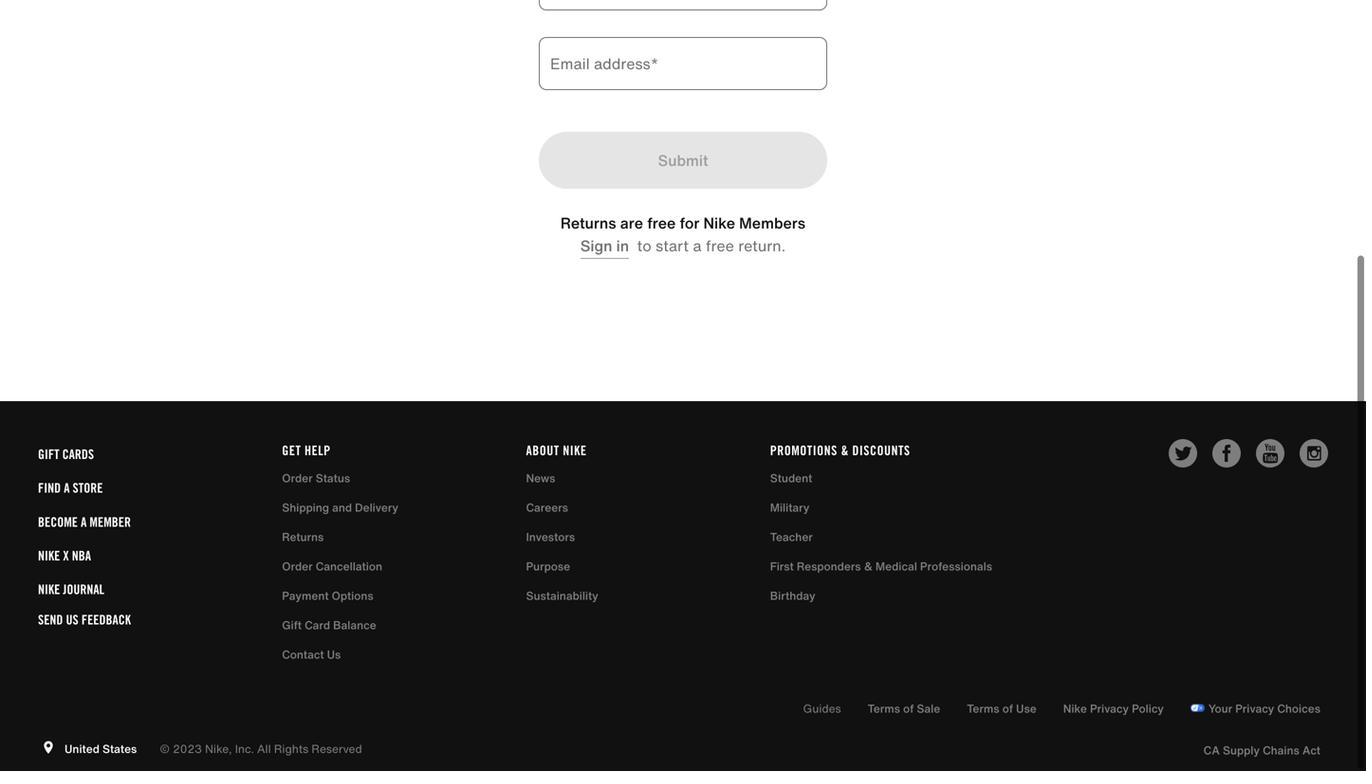 Task type: vqa. For each thing, say whether or not it's contained in the screenshot.
Shop Volleyball Link
no



Task type: describe. For each thing, give the bounding box(es) containing it.
rights
[[274, 741, 309, 758]]

order status link
[[282, 470, 350, 487]]

us
[[327, 646, 341, 663]]

instagram image
[[1300, 439, 1328, 468]]

your
[[1209, 700, 1233, 717]]

nike for nike journal
[[38, 582, 60, 598]]

gift card balance link
[[282, 617, 376, 634]]

nike x nba link
[[38, 548, 91, 564]]

contact us link
[[282, 646, 341, 663]]

send us feedback button
[[38, 609, 131, 631]]

investors link
[[526, 529, 575, 546]]

reserved
[[312, 741, 362, 758]]

united states link
[[40, 741, 145, 758]]

in
[[616, 234, 629, 257]]

journal
[[63, 582, 104, 598]]

about
[[526, 443, 560, 459]]

first responders & medical professionals link
[[770, 558, 993, 575]]

teacher
[[770, 529, 813, 546]]

find a store
[[38, 480, 103, 496]]

x
[[63, 548, 69, 564]]

guides
[[803, 700, 841, 717]]

become a member link
[[38, 514, 131, 530]]

nike inside "returns are free for nike members sign in to start a free return."
[[704, 212, 735, 234]]

military link
[[770, 499, 810, 516]]

for
[[680, 212, 700, 234]]

0 vertical spatial &
[[841, 443, 849, 459]]

privacy for your
[[1236, 700, 1275, 717]]

get help link
[[282, 443, 331, 459]]

medical
[[876, 558, 917, 575]]

news link
[[526, 470, 555, 487]]

nba
[[72, 548, 91, 564]]

student
[[770, 470, 813, 487]]

sustainability link
[[526, 587, 599, 604]]

ca supply chains act
[[1204, 742, 1321, 759]]

choices
[[1278, 700, 1321, 717]]

status
[[316, 470, 350, 487]]

privacy for nike
[[1090, 700, 1129, 717]]

nike x nba
[[38, 548, 91, 564]]

gift
[[38, 446, 59, 463]]

contact us
[[282, 646, 341, 663]]

get
[[282, 443, 301, 459]]

1 vertical spatial &
[[864, 558, 873, 575]]

inc.
[[235, 741, 254, 758]]

*
[[651, 52, 659, 75]]

united
[[65, 741, 100, 758]]

1 horizontal spatial free
[[706, 234, 734, 257]]

to
[[637, 234, 652, 257]]

send
[[38, 612, 63, 628]]

order for order cancellation
[[282, 558, 313, 575]]

chains
[[1263, 742, 1300, 759]]

gift cards link
[[38, 446, 94, 463]]

send us feedback
[[38, 612, 131, 628]]

all
[[257, 741, 271, 758]]

nike for nike x nba
[[38, 548, 60, 564]]

©
[[160, 741, 170, 758]]

responders
[[797, 558, 861, 575]]

of for use
[[1003, 700, 1013, 717]]

sale
[[917, 700, 941, 717]]

feedback
[[81, 612, 131, 628]]

email address *
[[550, 52, 659, 75]]

use
[[1016, 700, 1037, 717]]

states
[[102, 741, 137, 758]]

promotions & discounts
[[770, 443, 911, 459]]

store
[[73, 480, 103, 496]]

sign in button
[[581, 234, 629, 259]]

payment
[[282, 587, 329, 604]]

investors
[[526, 529, 575, 546]]

act
[[1303, 742, 1321, 759]]

become a member
[[38, 514, 131, 530]]

get help
[[282, 443, 331, 459]]

a for become
[[81, 514, 87, 530]]

delivery
[[355, 499, 399, 516]]

purpose link
[[526, 558, 570, 575]]

gift cards
[[38, 446, 94, 463]]

nike,
[[205, 741, 232, 758]]

terms of sale link
[[860, 688, 948, 730]]



Task type: locate. For each thing, give the bounding box(es) containing it.
order cancellation
[[282, 558, 382, 575]]

privacy left policy
[[1090, 700, 1129, 717]]

1 horizontal spatial terms
[[967, 700, 1000, 717]]

a
[[64, 480, 70, 496], [81, 514, 87, 530]]

order down get
[[282, 470, 313, 487]]

become
[[38, 514, 78, 530]]

find
[[38, 480, 61, 496]]

1 vertical spatial order
[[282, 558, 313, 575]]

2 nike from the top
[[38, 582, 60, 598]]

2023
[[173, 741, 202, 758]]

balance
[[333, 617, 376, 634]]

2 terms from the left
[[967, 700, 1000, 717]]

professionals
[[920, 558, 993, 575]]

a
[[693, 234, 702, 257]]

first
[[770, 558, 794, 575]]

terms of sale
[[868, 700, 941, 717]]

nike journal
[[38, 582, 104, 598]]

ca
[[1204, 742, 1220, 759]]

returns left "in"
[[561, 212, 616, 234]]

teacher link
[[770, 529, 813, 546]]

privacy right your
[[1236, 700, 1275, 717]]

0 vertical spatial nike
[[704, 212, 735, 234]]

payment options
[[282, 587, 374, 604]]

returns for returns are free for nike members sign in to start a free return.
[[561, 212, 616, 234]]

1 vertical spatial nike
[[38, 582, 60, 598]]

free left for
[[647, 212, 676, 234]]

return.
[[738, 234, 786, 257]]

email
[[550, 52, 590, 75]]

2 privacy from the left
[[1236, 700, 1275, 717]]

of for sale
[[903, 700, 914, 717]]

address
[[594, 52, 651, 75]]

shipping and delivery
[[282, 499, 399, 516]]

youtube image
[[1256, 439, 1285, 468]]

discounts
[[852, 443, 911, 459]]

facebook image
[[1213, 439, 1241, 468]]

1 order from the top
[[282, 470, 313, 487]]

us
[[66, 612, 79, 628]]

menu bar
[[323, 0, 1044, 4]]

0 horizontal spatial a
[[64, 480, 70, 496]]

0 vertical spatial nike
[[38, 548, 60, 564]]

member
[[90, 514, 131, 530]]

sign
[[581, 234, 613, 257]]

order
[[282, 470, 313, 487], [282, 558, 313, 575]]

2 of from the left
[[1003, 700, 1013, 717]]

0 horizontal spatial of
[[903, 700, 914, 717]]

0 vertical spatial order
[[282, 470, 313, 487]]

careers
[[526, 499, 568, 516]]

gift
[[282, 617, 302, 634]]

0 horizontal spatial &
[[841, 443, 849, 459]]

promotions & discounts link
[[770, 443, 911, 459]]

sustainability
[[526, 587, 599, 604]]

your privacy choices image
[[1191, 700, 1205, 713]]

first responders & medical professionals
[[770, 558, 993, 575]]

order status
[[282, 470, 350, 487]]

None email field
[[539, 37, 827, 90]]

twitter image
[[1169, 439, 1198, 468]]

nike
[[704, 212, 735, 234], [563, 443, 587, 459], [1063, 700, 1087, 717]]

shipping and delivery link
[[282, 499, 399, 516]]

0 horizontal spatial privacy
[[1090, 700, 1129, 717]]

returns link
[[282, 529, 324, 546]]

1 horizontal spatial a
[[81, 514, 87, 530]]

promotions
[[770, 443, 838, 459]]

0 horizontal spatial returns
[[282, 529, 324, 546]]

cards
[[62, 446, 94, 463]]

1 of from the left
[[903, 700, 914, 717]]

nike left x
[[38, 548, 60, 564]]

nike right for
[[704, 212, 735, 234]]

1 vertical spatial nike
[[563, 443, 587, 459]]

about nike
[[526, 443, 587, 459]]

nike privacy policy link
[[1056, 688, 1172, 730]]

returns inside "returns are free for nike members sign in to start a free return."
[[561, 212, 616, 234]]

& left discounts
[[841, 443, 849, 459]]

1 terms from the left
[[868, 700, 900, 717]]

shipping
[[282, 499, 329, 516]]

student link
[[770, 470, 813, 487]]

find a store link
[[38, 480, 103, 496]]

terms of use
[[967, 700, 1037, 717]]

birthday link
[[770, 587, 816, 604]]

a right "find"
[[64, 480, 70, 496]]

1 vertical spatial a
[[81, 514, 87, 530]]

news
[[526, 470, 555, 487]]

1 horizontal spatial privacy
[[1236, 700, 1275, 717]]

1 vertical spatial returns
[[282, 529, 324, 546]]

of left use
[[1003, 700, 1013, 717]]

options
[[332, 587, 374, 604]]

1 horizontal spatial returns
[[561, 212, 616, 234]]

and
[[332, 499, 352, 516]]

1 nike from the top
[[38, 548, 60, 564]]

nike right about at the left of the page
[[563, 443, 587, 459]]

purpose
[[526, 558, 570, 575]]

nike journal link
[[38, 582, 104, 598]]

submit
[[658, 149, 708, 172]]

2 vertical spatial nike
[[1063, 700, 1087, 717]]

contact
[[282, 646, 324, 663]]

your privacy choices link
[[1183, 688, 1328, 730]]

0 horizontal spatial free
[[647, 212, 676, 234]]

1 horizontal spatial nike
[[704, 212, 735, 234]]

None text field
[[539, 0, 827, 10]]

terms for terms of use
[[967, 700, 1000, 717]]

2 order from the top
[[282, 558, 313, 575]]

help
[[305, 443, 331, 459]]

0 vertical spatial returns
[[561, 212, 616, 234]]

order down returns link
[[282, 558, 313, 575]]

united states
[[65, 741, 137, 758]]

1 horizontal spatial of
[[1003, 700, 1013, 717]]

free right a
[[706, 234, 734, 257]]

1 horizontal spatial &
[[864, 558, 873, 575]]

terms left use
[[967, 700, 1000, 717]]

order cancellation link
[[282, 558, 382, 575]]

about nike link
[[526, 443, 587, 459]]

terms
[[868, 700, 900, 717], [967, 700, 1000, 717]]

terms of use link
[[960, 688, 1044, 730]]

supply
[[1223, 742, 1260, 759]]

terms for terms of sale
[[868, 700, 900, 717]]

submit button
[[539, 132, 827, 189]]

2 horizontal spatial nike
[[1063, 700, 1087, 717]]

a right the become
[[81, 514, 87, 530]]

payment options link
[[282, 587, 374, 604]]

policy
[[1132, 700, 1164, 717]]

& left the medical on the right bottom of page
[[864, 558, 873, 575]]

0 vertical spatial a
[[64, 480, 70, 496]]

nike right use
[[1063, 700, 1087, 717]]

0 horizontal spatial terms
[[868, 700, 900, 717]]

0 horizontal spatial nike
[[563, 443, 587, 459]]

returns for returns
[[282, 529, 324, 546]]

military
[[770, 499, 810, 516]]

nike privacy policy
[[1063, 700, 1164, 717]]

nike up send
[[38, 582, 60, 598]]

gift card balance
[[282, 617, 376, 634]]

1 privacy from the left
[[1090, 700, 1129, 717]]

a for find
[[64, 480, 70, 496]]

terms left sale
[[868, 700, 900, 717]]

returns are free for nike members sign in to start a free return.
[[561, 212, 806, 257]]

nike
[[38, 548, 60, 564], [38, 582, 60, 598]]

of left sale
[[903, 700, 914, 717]]

returns down the shipping
[[282, 529, 324, 546]]

order for order status
[[282, 470, 313, 487]]



